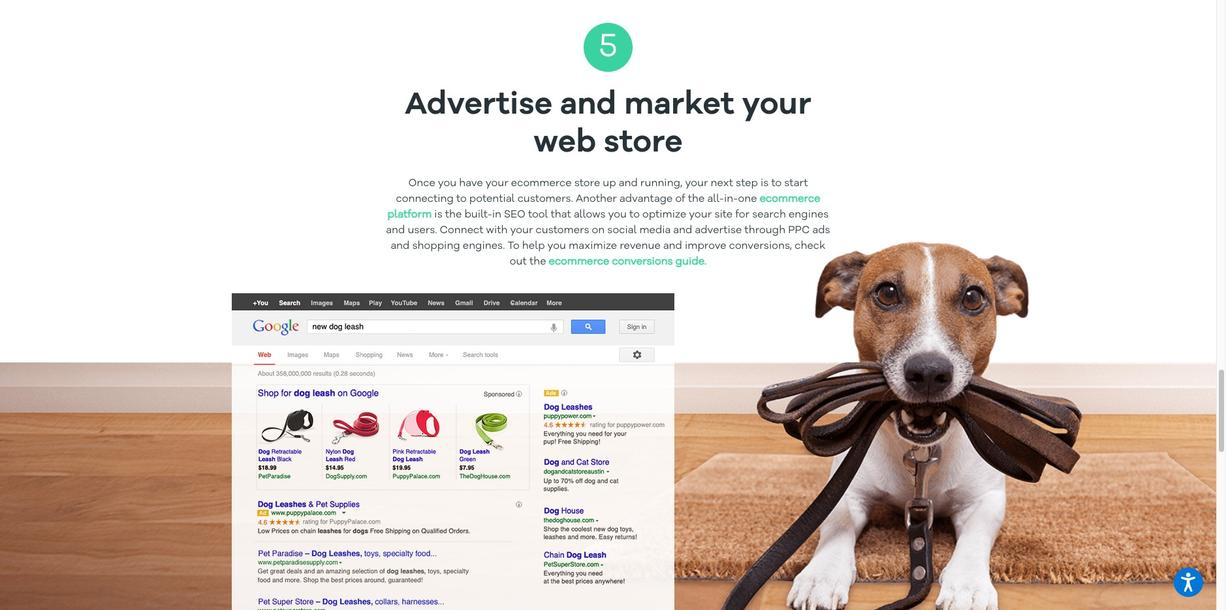 Task type: vqa. For each thing, say whether or not it's contained in the screenshot.
enter
no



Task type: locate. For each thing, give the bounding box(es) containing it.
to
[[772, 178, 782, 189], [457, 194, 467, 204], [630, 210, 640, 220]]

guide.
[[676, 257, 707, 267]]

is down "connecting"
[[435, 210, 443, 220]]

revenue
[[620, 241, 661, 251]]

store
[[604, 128, 683, 159], [575, 178, 601, 189]]

0 vertical spatial ecommerce
[[511, 178, 572, 189]]

ads
[[813, 225, 831, 236]]

with
[[486, 225, 508, 236]]

2 vertical spatial to
[[630, 210, 640, 220]]

ecommerce down start
[[760, 194, 821, 204]]

0 vertical spatial you
[[438, 178, 457, 189]]

for
[[736, 210, 750, 220]]

and inside the advertise and market your web store
[[560, 90, 617, 122]]

ecommerce for conversions
[[549, 257, 610, 267]]

once you have your ecommerce store up and running, your next step is to start connecting to potential customers. another advantage of the all-in-one
[[396, 178, 809, 204]]

store up running,
[[604, 128, 683, 159]]

ecommerce inside ecommerce platform
[[760, 194, 821, 204]]

and inside once you have your ecommerce store up and running, your next step is to start connecting to potential customers. another advantage of the all-in-one
[[619, 178, 638, 189]]

the right of
[[688, 194, 705, 204]]

store inside once you have your ecommerce store up and running, your next step is to start connecting to potential customers. another advantage of the all-in-one
[[575, 178, 601, 189]]

ecommerce conversions guide.
[[549, 257, 707, 267]]

is
[[761, 178, 769, 189], [435, 210, 443, 220]]

to left start
[[772, 178, 782, 189]]

store up "another"
[[575, 178, 601, 189]]

up
[[603, 178, 617, 189]]

ecommerce up customers.
[[511, 178, 572, 189]]

advantage
[[620, 194, 673, 204]]

open accessibe: accessibility options, statement and help image
[[1182, 573, 1197, 592]]

2 horizontal spatial you
[[609, 210, 627, 220]]

and right "up"
[[619, 178, 638, 189]]

to
[[508, 241, 520, 251]]

1 horizontal spatial you
[[548, 241, 566, 251]]

improve
[[685, 241, 727, 251]]

2 vertical spatial the
[[530, 257, 547, 267]]

the down help
[[530, 257, 547, 267]]

0 horizontal spatial store
[[575, 178, 601, 189]]

all-
[[708, 194, 724, 204]]

1 vertical spatial to
[[457, 194, 467, 204]]

conversions
[[612, 257, 673, 267]]

connect
[[440, 225, 484, 236]]

in
[[492, 210, 502, 220]]

0 horizontal spatial is
[[435, 210, 443, 220]]

0 vertical spatial the
[[688, 194, 705, 204]]

2 horizontal spatial the
[[688, 194, 705, 204]]

0 horizontal spatial you
[[438, 178, 457, 189]]

1 horizontal spatial to
[[630, 210, 640, 220]]

5
[[599, 31, 618, 64]]

and down platform at the left of page
[[386, 225, 405, 236]]

help
[[523, 241, 545, 251]]

customers.
[[518, 194, 574, 204]]

running,
[[641, 178, 683, 189]]

connecting
[[396, 194, 454, 204]]

2 horizontal spatial to
[[772, 178, 782, 189]]

1 vertical spatial store
[[575, 178, 601, 189]]

store for ecommerce
[[575, 178, 601, 189]]

ecommerce
[[511, 178, 572, 189], [760, 194, 821, 204], [549, 257, 610, 267]]

customers
[[536, 225, 590, 236]]

the up 'connect'
[[445, 210, 462, 220]]

to down advantage
[[630, 210, 640, 220]]

ppc
[[789, 225, 810, 236]]

have
[[459, 178, 483, 189]]

1 vertical spatial the
[[445, 210, 462, 220]]

and up web
[[560, 90, 617, 122]]

2 vertical spatial ecommerce
[[549, 257, 610, 267]]

and down optimize
[[674, 225, 693, 236]]

your
[[742, 90, 812, 122], [486, 178, 509, 189], [686, 178, 708, 189], [689, 210, 712, 220], [511, 225, 533, 236]]

0 vertical spatial store
[[604, 128, 683, 159]]

you up social
[[609, 210, 627, 220]]

check
[[795, 241, 826, 251]]

tool
[[529, 210, 548, 220]]

1 horizontal spatial store
[[604, 128, 683, 159]]

1 vertical spatial is
[[435, 210, 443, 220]]

you
[[438, 178, 457, 189], [609, 210, 627, 220], [548, 241, 566, 251]]

is right step
[[761, 178, 769, 189]]

built-
[[465, 210, 492, 220]]

allows
[[574, 210, 606, 220]]

you down the customers
[[548, 241, 566, 251]]

1 vertical spatial ecommerce
[[760, 194, 821, 204]]

the
[[688, 194, 705, 204], [445, 210, 462, 220], [530, 257, 547, 267]]

through
[[745, 225, 786, 236]]

0 horizontal spatial the
[[445, 210, 462, 220]]

0 vertical spatial is
[[761, 178, 769, 189]]

ecommerce conversions guide. link
[[549, 257, 707, 267]]

1 horizontal spatial is
[[761, 178, 769, 189]]

next
[[711, 178, 734, 189]]

ecommerce inside once you have your ecommerce store up and running, your next step is to start connecting to potential customers. another advantage of the all-in-one
[[511, 178, 572, 189]]

advertise and market your web store
[[405, 90, 812, 159]]

store inside the advertise and market your web store
[[604, 128, 683, 159]]

and
[[560, 90, 617, 122], [619, 178, 638, 189], [386, 225, 405, 236], [674, 225, 693, 236], [391, 241, 410, 251], [664, 241, 683, 251]]

ecommerce platform
[[388, 194, 821, 220]]

ecommerce down maximize
[[549, 257, 610, 267]]

out
[[510, 257, 527, 267]]

engines.
[[463, 241, 505, 251]]

to down have on the left of page
[[457, 194, 467, 204]]

ecommerce platform link
[[388, 194, 821, 220]]

you left have on the left of page
[[438, 178, 457, 189]]



Task type: describe. For each thing, give the bounding box(es) containing it.
you inside once you have your ecommerce store up and running, your next step is to start connecting to potential customers. another advantage of the all-in-one
[[438, 178, 457, 189]]

of
[[676, 194, 686, 204]]

once
[[409, 178, 436, 189]]

your inside the advertise and market your web store
[[742, 90, 812, 122]]

start
[[785, 178, 809, 189]]

2 vertical spatial you
[[548, 241, 566, 251]]

conversions,
[[730, 241, 793, 251]]

advertise
[[695, 225, 742, 236]]

store for web
[[604, 128, 683, 159]]

media
[[640, 225, 671, 236]]

engines
[[789, 210, 829, 220]]

advertise and market your web store image
[[232, 293, 675, 610]]

and down users.
[[391, 241, 410, 251]]

to inside is the built-in seo tool that allows you to optimize your site for search engines and users. connect with your customers on social media and advertise through ppc ads and shopping engines. to help you maximize revenue and improve conversions, check out the
[[630, 210, 640, 220]]

social
[[608, 225, 637, 236]]

another
[[576, 194, 617, 204]]

is the built-in seo tool that allows you to optimize your site for search engines and users. connect with your customers on social media and advertise through ppc ads and shopping engines. to help you maximize revenue and improve conversions, check out the
[[386, 210, 831, 267]]

potential
[[470, 194, 515, 204]]

advertise
[[405, 90, 553, 122]]

market
[[625, 90, 735, 122]]

search
[[753, 210, 787, 220]]

is inside is the built-in seo tool that allows you to optimize your site for search engines and users. connect with your customers on social media and advertise through ppc ads and shopping engines. to help you maximize revenue and improve conversions, check out the
[[435, 210, 443, 220]]

users.
[[408, 225, 437, 236]]

seo
[[504, 210, 526, 220]]

and down media
[[664, 241, 683, 251]]

shopping
[[413, 241, 460, 251]]

is inside once you have your ecommerce store up and running, your next step is to start connecting to potential customers. another advantage of the all-in-one
[[761, 178, 769, 189]]

web
[[534, 128, 596, 159]]

ecommerce for platform
[[760, 194, 821, 204]]

maximize
[[569, 241, 617, 251]]

optimize
[[643, 210, 687, 220]]

site
[[715, 210, 733, 220]]

1 vertical spatial you
[[609, 210, 627, 220]]

0 vertical spatial to
[[772, 178, 782, 189]]

step
[[736, 178, 758, 189]]

platform
[[388, 210, 432, 220]]

1 horizontal spatial the
[[530, 257, 547, 267]]

that
[[551, 210, 572, 220]]

one
[[739, 194, 758, 204]]

0 horizontal spatial to
[[457, 194, 467, 204]]

the inside once you have your ecommerce store up and running, your next step is to start connecting to potential customers. another advantage of the all-in-one
[[688, 194, 705, 204]]

on
[[592, 225, 605, 236]]

in-
[[724, 194, 739, 204]]



